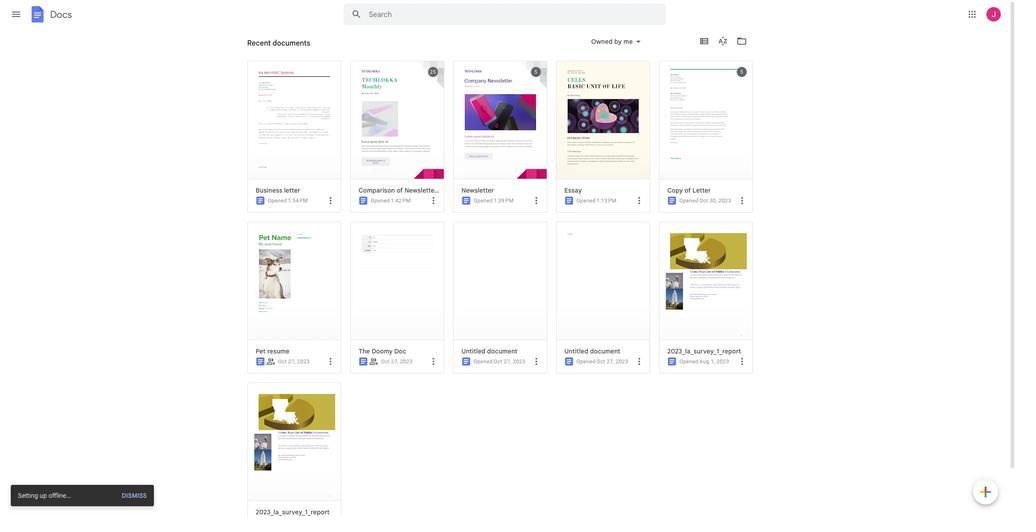Task type: describe. For each thing, give the bounding box(es) containing it.
untitled for 1st the untitled document google docs element from left
[[462, 348, 486, 356]]

recent documents heading
[[247, 29, 310, 57]]

up
[[40, 492, 47, 500]]

copy of letter
[[667, 187, 711, 195]]

dismiss button
[[117, 492, 147, 501]]

1 newsletter from the left
[[405, 187, 437, 195]]

owned by me button
[[585, 36, 646, 47]]

untitled for 1st the untitled document google docs element from right
[[565, 348, 589, 356]]

opened 1:13 pm
[[577, 198, 617, 204]]

oct for 1st the untitled document google docs element from right
[[597, 359, 605, 365]]

0 vertical spatial 2023_la_survey_1_report google docs element
[[667, 348, 749, 356]]

comparison of newsletter & essay
[[359, 187, 463, 195]]

the doomy doc option
[[348, 222, 444, 518]]

1 untitled document option from the left
[[451, 222, 547, 518]]

1:54 pm
[[288, 198, 308, 204]]

5 button
[[736, 67, 747, 77]]

doomy
[[372, 348, 393, 356]]

27, inside pet resume option
[[288, 359, 296, 365]]

2 recent from the top
[[247, 43, 268, 51]]

oct 27, 2023 for doomy
[[381, 359, 413, 365]]

copy
[[667, 187, 683, 195]]

last opened by me 1:54 pm element
[[288, 198, 308, 204]]

2023 for 3rd last opened by me oct 27, 2023 element
[[513, 359, 525, 365]]

business letter
[[256, 187, 300, 195]]

2023 for 1st last opened by me oct 27, 2023 element from the right
[[616, 359, 628, 365]]

doc
[[394, 348, 406, 356]]

essay option
[[554, 0, 668, 518]]

newsletter option
[[451, 0, 565, 518]]

comparison of newsletter & essay option
[[348, 0, 463, 518]]

0 horizontal spatial 2023_la_survey_1_report option
[[247, 383, 341, 518]]

the doomy doc
[[359, 348, 406, 356]]

opened for last opened by me 1:39 pm element
[[474, 198, 493, 204]]

4 27, from the left
[[607, 359, 614, 365]]

oct 27, 2023 for resume
[[278, 359, 310, 365]]

5 for newsletter
[[534, 69, 537, 75]]

resume
[[267, 348, 290, 356]]

1:39 pm
[[494, 198, 514, 204]]

4 last opened by me oct 27, 2023 element from the left
[[597, 359, 628, 365]]

3 last opened by me oct 27, 2023 element from the left
[[494, 359, 525, 365]]

document for 1st last opened by me oct 27, 2023 element from the right
[[590, 348, 621, 356]]

oct for copy of letter google docs "element"
[[700, 198, 708, 204]]

business
[[256, 187, 282, 195]]

last opened by me aug 1, 2023 element
[[700, 359, 729, 365]]

by
[[615, 38, 622, 46]]

25
[[430, 69, 436, 75]]

opened for 1st last opened by me oct 27, 2023 element from the right
[[577, 359, 596, 365]]

recent inside heading
[[247, 39, 271, 48]]

opened oct 27, 2023 for 3rd last opened by me oct 27, 2023 element
[[474, 359, 525, 365]]

of for comparison
[[397, 187, 403, 195]]

me
[[624, 38, 633, 46]]

dismiss
[[122, 492, 147, 500]]

oct inside the doomy doc "option"
[[381, 359, 390, 365]]

last opened by me 1:42 pm element
[[391, 198, 411, 204]]

5 button for copy of letter
[[736, 67, 747, 77]]

search image
[[347, 5, 365, 23]]

pet resume option
[[245, 222, 341, 518]]

letter
[[693, 187, 711, 195]]

opened 1:42 pm
[[371, 198, 411, 204]]

2023 for 'last opened by me oct 30, 2023' element
[[719, 198, 731, 204]]

last opened by me 1:13 pm element
[[597, 198, 617, 204]]

business letter option
[[245, 0, 359, 518]]

opened 1:54 pm
[[268, 198, 308, 204]]

create new document image
[[973, 480, 998, 507]]

owned by me
[[591, 38, 633, 46]]

opened aug 1, 2023
[[680, 359, 729, 365]]

owned
[[591, 38, 613, 46]]

documents inside heading
[[273, 39, 310, 48]]

1:13 pm
[[597, 198, 617, 204]]

the doomy doc google docs element
[[359, 348, 440, 356]]

2 untitled document google docs element from the left
[[565, 348, 646, 356]]

of for copy
[[685, 187, 691, 195]]



Task type: vqa. For each thing, say whether or not it's contained in the screenshot.
2nd untitled from the left
yes



Task type: locate. For each thing, give the bounding box(es) containing it.
opened for last opened by me aug 1, 2023 element
[[680, 359, 699, 365]]

opened inside essay option
[[577, 198, 596, 204]]

newsletter left & on the top left of page
[[405, 187, 437, 195]]

oct 27, 2023 down the doomy doc google docs element
[[381, 359, 413, 365]]

0 horizontal spatial untitled document
[[462, 348, 518, 356]]

1 vertical spatial 2023_la_survey_1_report google docs element
[[256, 509, 337, 517]]

1 horizontal spatial oct 27, 2023
[[381, 359, 413, 365]]

letter
[[284, 187, 300, 195]]

opened oct 30, 2023
[[680, 198, 731, 204]]

2 essay from the left
[[565, 187, 582, 195]]

1 horizontal spatial 2023_la_survey_1_report option
[[657, 222, 753, 518]]

0 horizontal spatial opened oct 27, 2023
[[474, 359, 525, 365]]

5 inside newsletter option
[[534, 69, 537, 75]]

2023_la_survey_1_report
[[667, 348, 741, 356], [256, 509, 330, 517]]

opened 1:39 pm
[[474, 198, 514, 204]]

1 horizontal spatial document
[[590, 348, 621, 356]]

1 horizontal spatial of
[[685, 187, 691, 195]]

recent
[[247, 39, 271, 48], [247, 43, 268, 51]]

pet resume google docs element
[[256, 348, 337, 356]]

2 document from the left
[[590, 348, 621, 356]]

Search bar text field
[[369, 10, 643, 19]]

2023 for last opened by me aug 1, 2023 element
[[717, 359, 729, 365]]

1 horizontal spatial untitled document option
[[554, 222, 650, 518]]

document
[[487, 348, 518, 356], [590, 348, 621, 356]]

1 horizontal spatial 2023_la_survey_1_report google docs element
[[667, 348, 749, 356]]

2023_la_survey_1_report option
[[657, 222, 753, 518], [247, 383, 341, 518]]

setting
[[18, 492, 38, 500]]

offline…
[[49, 492, 71, 500]]

0 horizontal spatial of
[[397, 187, 403, 195]]

2 of from the left
[[685, 187, 691, 195]]

5 inside dropdown button
[[740, 69, 743, 75]]

of
[[397, 187, 403, 195], [685, 187, 691, 195]]

oct 27, 2023 inside the doomy doc "option"
[[381, 359, 413, 365]]

&
[[439, 187, 443, 195]]

1 horizontal spatial newsletter
[[462, 187, 494, 195]]

1 untitled from the left
[[462, 348, 486, 356]]

aug
[[700, 359, 709, 365]]

last opened by me 1:39 pm element
[[494, 198, 514, 204]]

the
[[359, 348, 370, 356]]

2 opened oct 27, 2023 from the left
[[577, 359, 628, 365]]

docs link
[[29, 5, 72, 25]]

untitled
[[462, 348, 486, 356], [565, 348, 589, 356]]

0 horizontal spatial untitled document option
[[451, 222, 547, 518]]

newsletter google docs element
[[462, 187, 543, 195]]

essay right & on the top left of page
[[445, 187, 463, 195]]

1 horizontal spatial untitled
[[565, 348, 589, 356]]

2 last opened by me oct 27, 2023 element from the left
[[381, 359, 413, 365]]

1,
[[711, 359, 715, 365]]

oct for 1st the untitled document google docs element from left
[[494, 359, 502, 365]]

1 oct 27, 2023 from the left
[[278, 359, 310, 365]]

2 newsletter from the left
[[462, 187, 494, 195]]

2023 inside pet resume option
[[297, 359, 310, 365]]

1 recent from the top
[[247, 39, 271, 48]]

0 horizontal spatial newsletter
[[405, 187, 437, 195]]

last opened by me oct 27, 2023 element
[[278, 359, 310, 365], [381, 359, 413, 365], [494, 359, 525, 365], [597, 359, 628, 365]]

opened inside newsletter option
[[474, 198, 493, 204]]

1 last opened by me oct 27, 2023 element from the left
[[278, 359, 310, 365]]

1 horizontal spatial untitled document google docs element
[[565, 348, 646, 356]]

2023
[[719, 198, 731, 204], [297, 359, 310, 365], [400, 359, 413, 365], [513, 359, 525, 365], [616, 359, 628, 365], [717, 359, 729, 365]]

2 untitled document option from the left
[[554, 222, 650, 518]]

30,
[[710, 198, 717, 204]]

oct 27, 2023 down pet resume google docs element
[[278, 359, 310, 365]]

1 essay from the left
[[445, 187, 463, 195]]

opened for last opened by me 1:54 pm element
[[268, 198, 287, 204]]

pet resume
[[256, 348, 290, 356]]

5 button
[[530, 67, 541, 77], [530, 67, 541, 77], [736, 67, 747, 77]]

2 untitled from the left
[[565, 348, 589, 356]]

main menu image
[[11, 9, 21, 20]]

0 horizontal spatial document
[[487, 348, 518, 356]]

newsletter up opened 1:39 pm
[[462, 187, 494, 195]]

1 5 from the left
[[534, 69, 537, 75]]

untitled document for 3rd last opened by me oct 27, 2023 element
[[462, 348, 518, 356]]

setting up offline…
[[18, 492, 71, 500]]

opened for 3rd last opened by me oct 27, 2023 element
[[474, 359, 493, 365]]

opened inside business letter option
[[268, 198, 287, 204]]

2023_la_survey_1_report for 2023_la_survey_1_report google docs element to the left
[[256, 509, 330, 517]]

of up last opened by me 1:42 pm element
[[397, 187, 403, 195]]

opened oct 27, 2023 for 1st last opened by me oct 27, 2023 element from the right
[[577, 359, 628, 365]]

oct
[[700, 198, 708, 204], [278, 359, 287, 365], [381, 359, 390, 365], [494, 359, 502, 365], [597, 359, 605, 365]]

2023 inside the doomy doc "option"
[[400, 359, 413, 365]]

5 for copy of letter
[[740, 69, 743, 75]]

recent documents list box
[[245, 0, 771, 518]]

section containing setting up offline…
[[11, 486, 154, 507]]

documents
[[273, 39, 310, 48], [269, 43, 303, 51]]

5
[[534, 69, 537, 75], [740, 69, 743, 75]]

document for 3rd last opened by me oct 27, 2023 element
[[487, 348, 518, 356]]

3 27, from the left
[[504, 359, 511, 365]]

2 5 from the left
[[740, 69, 743, 75]]

0 horizontal spatial essay
[[445, 187, 463, 195]]

0 horizontal spatial oct 27, 2023
[[278, 359, 310, 365]]

0 horizontal spatial untitled document google docs element
[[462, 348, 543, 356]]

27, inside the doomy doc "option"
[[391, 359, 399, 365]]

1 horizontal spatial 2023_la_survey_1_report
[[667, 348, 741, 356]]

1 document from the left
[[487, 348, 518, 356]]

untitled document for 1st last opened by me oct 27, 2023 element from the right
[[565, 348, 621, 356]]

5 button inside 'copy of letter' option
[[736, 67, 747, 77]]

1 horizontal spatial essay
[[565, 187, 582, 195]]

1 27, from the left
[[288, 359, 296, 365]]

0 horizontal spatial untitled
[[462, 348, 486, 356]]

27,
[[288, 359, 296, 365], [391, 359, 399, 365], [504, 359, 511, 365], [607, 359, 614, 365]]

1 horizontal spatial untitled document
[[565, 348, 621, 356]]

oct 27, 2023
[[278, 359, 310, 365], [381, 359, 413, 365]]

comparison of newsletter & essay google docs element
[[359, 187, 463, 195]]

2023_la_survey_1_report google docs element
[[667, 348, 749, 356], [256, 509, 337, 517]]

docs
[[50, 8, 72, 20]]

copy of letter option
[[657, 0, 771, 518]]

1 horizontal spatial 5
[[740, 69, 743, 75]]

opened inside comparison of newsletter & essay option
[[371, 198, 390, 204]]

untitled document
[[462, 348, 518, 356], [565, 348, 621, 356]]

1 vertical spatial 2023_la_survey_1_report
[[256, 509, 330, 517]]

section
[[11, 486, 154, 507]]

opened for last opened by me 1:42 pm element
[[371, 198, 390, 204]]

2 recent documents from the top
[[247, 43, 303, 51]]

5 button for newsletter
[[530, 67, 541, 77]]

2023_la_survey_1_report for 2023_la_survey_1_report google docs element to the top
[[667, 348, 741, 356]]

1:42 pm
[[391, 198, 411, 204]]

None search field
[[343, 4, 666, 25]]

1 untitled document google docs element from the left
[[462, 348, 543, 356]]

opened inside 'copy of letter' option
[[680, 198, 699, 204]]

untitled document google docs element
[[462, 348, 543, 356], [565, 348, 646, 356]]

1 untitled document from the left
[[462, 348, 518, 356]]

oct 27, 2023 inside pet resume option
[[278, 359, 310, 365]]

2 27, from the left
[[391, 359, 399, 365]]

pet
[[256, 348, 266, 356]]

2 untitled document from the left
[[565, 348, 621, 356]]

2023 inside 'copy of letter' option
[[719, 198, 731, 204]]

0 vertical spatial 2023_la_survey_1_report
[[667, 348, 741, 356]]

recent documents
[[247, 39, 310, 48], [247, 43, 303, 51]]

2 oct 27, 2023 from the left
[[381, 359, 413, 365]]

of right copy
[[685, 187, 691, 195]]

1 of from the left
[[397, 187, 403, 195]]

newsletter
[[405, 187, 437, 195], [462, 187, 494, 195]]

25 button
[[428, 67, 438, 77], [428, 67, 438, 77]]

comparison
[[359, 187, 395, 195]]

opened for last opened by me 1:13 pm element
[[577, 198, 596, 204]]

1 opened oct 27, 2023 from the left
[[474, 359, 525, 365]]

opened
[[268, 198, 287, 204], [371, 198, 390, 204], [474, 198, 493, 204], [577, 198, 596, 204], [680, 198, 699, 204], [474, 359, 493, 365], [577, 359, 596, 365], [680, 359, 699, 365]]

opened for 'last opened by me oct 30, 2023' element
[[680, 198, 699, 204]]

1 recent documents from the top
[[247, 39, 310, 48]]

business letter google docs element
[[256, 187, 337, 195]]

untitled document option
[[451, 222, 547, 518], [554, 222, 650, 518]]

essay google docs element
[[565, 187, 646, 195]]

oct inside pet resume option
[[278, 359, 287, 365]]

0 horizontal spatial 2023_la_survey_1_report google docs element
[[256, 509, 337, 517]]

0 horizontal spatial 5
[[534, 69, 537, 75]]

0 horizontal spatial 2023_la_survey_1_report
[[256, 509, 330, 517]]

opened oct 27, 2023
[[474, 359, 525, 365], [577, 359, 628, 365]]

essay
[[445, 187, 463, 195], [565, 187, 582, 195]]

copy of letter google docs element
[[667, 187, 749, 195]]

last opened by me oct 27, 2023 element inside the doomy doc "option"
[[381, 359, 413, 365]]

1 horizontal spatial opened oct 27, 2023
[[577, 359, 628, 365]]

last opened by me oct 30, 2023 element
[[700, 198, 731, 204]]

essay up opened 1:13 pm
[[565, 187, 582, 195]]

oct inside 'copy of letter' option
[[700, 198, 708, 204]]



